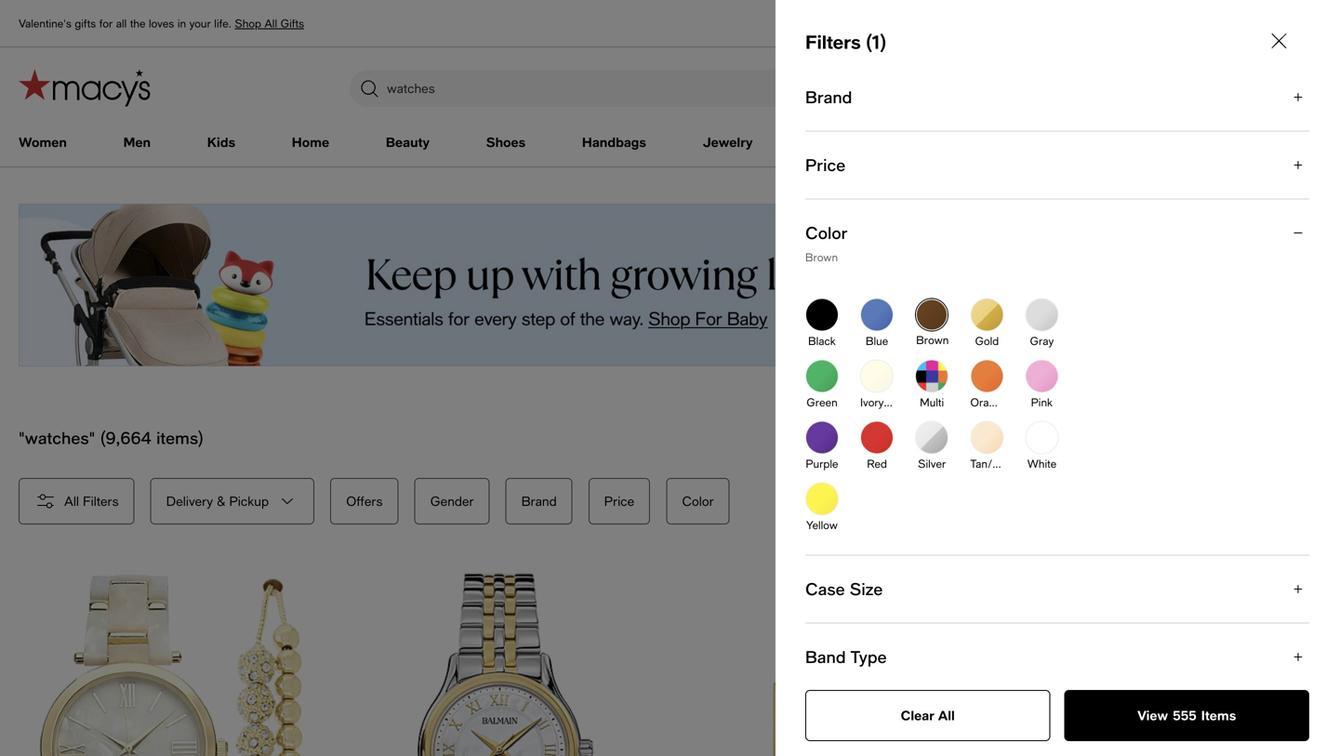 Task type: vqa. For each thing, say whether or not it's contained in the screenshot.
left Price
yes



Task type: locate. For each thing, give the bounding box(es) containing it.
"watches"
[[19, 428, 95, 448]]

filters inside content drawer dialog
[[806, 31, 861, 53]]

1 horizontal spatial filters
[[806, 31, 861, 53]]

brown down brown (555) icon
[[917, 334, 949, 347]]

clear all
[[901, 708, 955, 723]]

view
[[1138, 708, 1169, 723]]

all left 'gifts'
[[265, 17, 277, 30]]

all filters
[[64, 494, 119, 509]]

(9,664
[[100, 428, 152, 448]]

2 vertical spatial all
[[939, 708, 955, 723]]

offers
[[346, 494, 383, 509]]

tan/beige (122) image
[[971, 421, 1004, 454]]

brand
[[806, 87, 853, 107], [522, 494, 557, 509]]

valentine's gifts for all the loves in your life. shop all gifts
[[19, 17, 304, 30]]

color
[[806, 223, 848, 243], [682, 494, 714, 509]]

type
[[851, 647, 887, 667]]

gold (976) image
[[971, 298, 1004, 332]]

all inside all filters button
[[64, 494, 79, 509]]

0 vertical spatial filters
[[806, 31, 861, 53]]

filters inside button
[[83, 494, 119, 509]]

1 vertical spatial filters
[[83, 494, 119, 509]]

brown up black (1895) icon
[[806, 251, 838, 264]]

2 horizontal spatial all
[[939, 708, 955, 723]]

brown (555) image
[[917, 299, 948, 331]]

0 horizontal spatial all
[[64, 494, 79, 509]]

1 vertical spatial brown
[[917, 334, 949, 347]]

(1)
[[866, 31, 887, 53]]

gender link
[[415, 478, 506, 525]]

1 vertical spatial price
[[605, 494, 635, 509]]

0 horizontal spatial price
[[605, 494, 635, 509]]

1 horizontal spatial price
[[806, 155, 846, 175]]

0 vertical spatial price
[[806, 155, 846, 175]]

brand link
[[506, 478, 589, 525]]

1 vertical spatial brand
[[522, 494, 557, 509]]

view 555 items
[[1138, 708, 1237, 723]]

0 horizontal spatial brand
[[522, 494, 557, 509]]

filters
[[806, 31, 861, 53], [83, 494, 119, 509]]

color inside color 'button'
[[682, 494, 714, 509]]

0 horizontal spatial filters
[[83, 494, 119, 509]]

gifts
[[75, 17, 96, 30]]

0 vertical spatial all
[[265, 17, 277, 30]]

white (641) image
[[1026, 421, 1059, 454]]

ivory/cream (3) image
[[861, 360, 894, 393]]

1 horizontal spatial brown
[[917, 334, 949, 347]]

gender
[[430, 494, 474, 509]]

all
[[265, 17, 277, 30], [64, 494, 79, 509], [939, 708, 955, 723]]

all inside clear all button
[[939, 708, 955, 723]]

valentine's
[[19, 17, 72, 30]]

band
[[806, 647, 846, 667]]

0 horizontal spatial color
[[682, 494, 714, 509]]

black
[[809, 334, 836, 347]]

pink
[[1032, 396, 1053, 409]]

1 horizontal spatial color
[[806, 223, 848, 243]]

color_normal element
[[806, 199, 1310, 555]]

color inside color_normal element
[[806, 223, 848, 243]]

0 vertical spatial brand
[[806, 87, 853, 107]]

gray
[[1030, 334, 1054, 347]]

green
[[807, 396, 838, 409]]

shop all gifts link
[[235, 17, 304, 30]]

filters left (1)
[[806, 31, 861, 53]]

color right price "link" at the bottom
[[682, 494, 714, 509]]

1 vertical spatial color
[[682, 494, 714, 509]]

filters down "watches"                                                                                       (9,664 items) status at the left of page
[[83, 494, 119, 509]]

price link
[[589, 478, 666, 525]]

all filters button
[[19, 478, 135, 525]]

content drawer dialog
[[776, 0, 1340, 756]]

price inside content drawer dialog
[[806, 155, 846, 175]]

price button
[[589, 478, 651, 525]]

0 horizontal spatial brown
[[806, 251, 838, 264]]

0 vertical spatial color
[[806, 223, 848, 243]]

case
[[806, 579, 845, 599]]

gifts
[[281, 17, 304, 30]]

the
[[130, 17, 146, 30]]

items
[[1202, 708, 1237, 723]]

tan/beige
[[971, 457, 1022, 470]]

clear all button
[[806, 690, 1051, 741]]

all right "clear"
[[939, 708, 955, 723]]

color button
[[666, 478, 730, 525]]

size
[[850, 579, 883, 599]]

color up black (1895) icon
[[806, 223, 848, 243]]

price
[[806, 155, 846, 175], [605, 494, 635, 509]]

items)
[[156, 428, 204, 448]]

price inside button
[[605, 494, 635, 509]]

silver
[[918, 457, 946, 470]]

pink (601) image
[[1026, 360, 1059, 393]]

brown
[[806, 251, 838, 264], [917, 334, 949, 347]]

color link
[[666, 478, 742, 525]]

multi (640) image
[[916, 360, 949, 393]]

all down "watches"
[[64, 494, 79, 509]]

1 vertical spatial all
[[64, 494, 79, 509]]

gold
[[975, 334, 999, 347]]

1 horizontal spatial brand
[[806, 87, 853, 107]]



Task type: describe. For each thing, give the bounding box(es) containing it.
for
[[99, 17, 113, 30]]

purple
[[806, 457, 839, 470]]

silver (1340) image
[[916, 421, 949, 454]]

all
[[116, 17, 127, 30]]

shop
[[235, 17, 261, 30]]

gray (761) image
[[1026, 298, 1059, 332]]

color for color 'button'
[[682, 494, 714, 509]]

blue (692) image
[[861, 298, 894, 332]]

band type
[[806, 647, 887, 667]]

gender button
[[415, 478, 490, 525]]

offers button
[[330, 478, 399, 525]]

shopping bag has 0 items image
[[1293, 75, 1319, 101]]

white
[[1028, 457, 1057, 470]]

green (276) image
[[806, 360, 839, 393]]

black (1895) image
[[806, 298, 839, 332]]

life.
[[214, 17, 232, 30]]

yellow (462) image
[[806, 482, 839, 516]]

blue
[[866, 334, 889, 347]]

0 vertical spatial brown
[[806, 251, 838, 264]]

advertisement element
[[19, 204, 1321, 367]]

clear
[[901, 708, 935, 723]]

brand button
[[506, 478, 573, 525]]

"watches"                                                                                       (9,664 items)
[[19, 428, 204, 448]]

555
[[1173, 708, 1197, 723]]

your
[[189, 17, 211, 30]]

offers link
[[330, 478, 415, 525]]

multi
[[920, 396, 944, 409]]

ivory/cream
[[861, 396, 923, 409]]

"watches"                                                                                       (9,664 items) status
[[19, 428, 204, 448]]

red (196) image
[[861, 421, 894, 454]]

yellow
[[807, 519, 838, 532]]

orange
[[971, 396, 1008, 409]]

red
[[867, 457, 887, 470]]

brand inside button
[[522, 494, 557, 509]]

color for color_normal element
[[806, 223, 848, 243]]

case size
[[806, 579, 883, 599]]

1 horizontal spatial all
[[265, 17, 277, 30]]

orange (36) image
[[971, 360, 1004, 393]]

in
[[178, 17, 186, 30]]

loves
[[149, 17, 174, 30]]

brand inside content drawer dialog
[[806, 87, 853, 107]]

purple (91) image
[[806, 421, 839, 454]]



